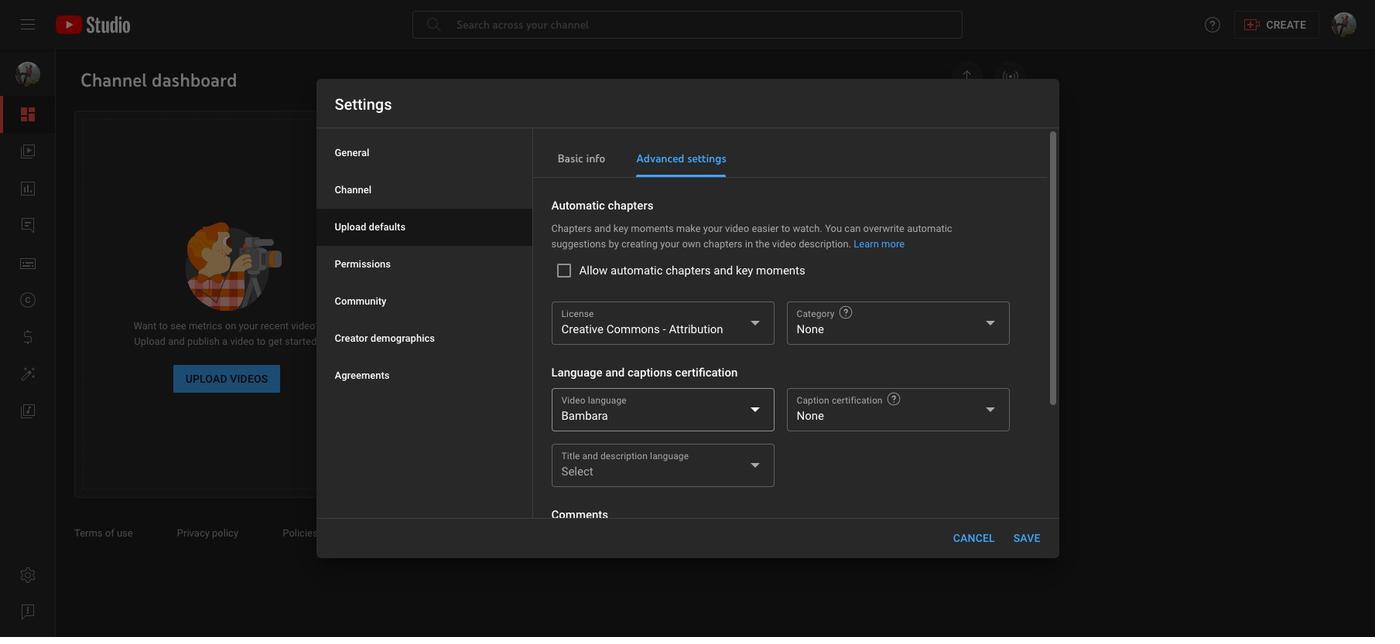 Task type: locate. For each thing, give the bounding box(es) containing it.
2 horizontal spatial upload
[[335, 221, 366, 233]]

1 horizontal spatial video
[[725, 223, 749, 235]]

tooltip
[[838, 305, 854, 320], [886, 392, 902, 407]]

1 vertical spatial chapters
[[704, 238, 743, 250]]

chapters down own
[[666, 264, 711, 278]]

want to see metrics on your recent video? upload and publish a video to get started.
[[133, 320, 320, 348]]

upload left defaults
[[335, 221, 366, 233]]

key up by
[[614, 223, 629, 235]]

moments down the the
[[756, 264, 806, 278]]

0 horizontal spatial of
[[105, 528, 114, 540]]

1 vertical spatial community
[[335, 296, 387, 307]]

1 vertical spatial key
[[736, 264, 753, 278]]

0 vertical spatial channel
[[801, 215, 837, 227]]

your right on
[[239, 320, 258, 332]]

chapters left in
[[704, 238, 743, 250]]

shelf
[[843, 172, 865, 183]]

chapters up "creating"
[[608, 199, 654, 213]]

settings dialog
[[316, 79, 1059, 638]]

community
[[841, 259, 892, 270], [335, 296, 387, 307]]

and inside title and description language select
[[583, 451, 598, 462]]

0 horizontal spatial upload
[[134, 336, 166, 348]]

none down category at the right of the page
[[797, 323, 824, 337]]

tooltip right category at the right of the page
[[838, 305, 854, 320]]

1 horizontal spatial certification
[[832, 396, 883, 406]]

and left warnings
[[714, 264, 733, 278]]

certification right caption
[[832, 396, 883, 406]]

analytics
[[505, 414, 562, 427]]

2 vertical spatial video
[[230, 336, 254, 348]]

moments
[[631, 223, 674, 235], [756, 264, 806, 278]]

community
[[763, 172, 814, 183]]

and left captions
[[606, 366, 625, 380]]

channel for to
[[452, 414, 502, 427]]

0 vertical spatial upload
[[335, 221, 366, 233]]

your left own
[[660, 238, 680, 250]]

your right make
[[704, 223, 723, 235]]

chapters inside option
[[666, 264, 711, 278]]

upload
[[335, 221, 366, 233], [134, 336, 166, 348], [186, 373, 227, 386]]

upload videos
[[186, 373, 268, 386]]

upcoming changes to community guidelines warnings link
[[741, 245, 1007, 303]]

1 horizontal spatial key
[[736, 264, 753, 278]]

1 none from the top
[[797, 323, 824, 337]]

community down "permissions"
[[335, 296, 387, 307]]

bambara
[[562, 410, 608, 423]]

0 horizontal spatial moments
[[631, 223, 674, 235]]

and inside want to see metrics on your recent video? upload and publish a video to get started.
[[168, 336, 185, 348]]

1 vertical spatial language
[[650, 451, 689, 462]]

1 vertical spatial moments
[[756, 264, 806, 278]]

channel up 'description.'
[[801, 215, 837, 227]]

2 horizontal spatial video
[[772, 238, 797, 250]]

by
[[609, 238, 619, 250]]

none for creative commons - attribution
[[797, 323, 824, 337]]

to right easier
[[782, 223, 791, 235]]

moments up "creating"
[[631, 223, 674, 235]]

automatic up guidelines
[[907, 223, 953, 235]]

1 vertical spatial upload
[[134, 336, 166, 348]]

upload down want on the left of page
[[134, 336, 166, 348]]

0 horizontal spatial video
[[230, 336, 254, 348]]

demographics
[[371, 333, 435, 344]]

none
[[797, 323, 824, 337], [797, 410, 824, 423]]

certification
[[675, 366, 738, 380], [832, 396, 883, 406]]

community down learn
[[841, 259, 892, 270]]

key
[[614, 223, 629, 235], [736, 264, 753, 278]]

your for video?
[[239, 320, 258, 332]]

to
[[782, 223, 791, 235], [829, 259, 838, 270], [159, 320, 168, 332], [257, 336, 266, 348], [435, 414, 449, 427]]

allow
[[579, 264, 608, 278]]

and inside chapters and key moments make your video easier to watch. you can overwrite automatic suggestions by creating your own chapters in the video description.
[[594, 223, 611, 235]]

language and captions certification
[[552, 366, 738, 380]]

0 horizontal spatial language
[[588, 396, 627, 406]]

to left "get"
[[257, 336, 266, 348]]

1 vertical spatial automatic
[[611, 264, 663, 278]]

automatic
[[907, 223, 953, 235], [611, 264, 663, 278]]

your
[[704, 223, 723, 235], [660, 238, 680, 250], [239, 320, 258, 332]]

key inside 'allow automatic chapters and key moments' option
[[736, 264, 753, 278]]

of inside expansion of channel permissions link
[[790, 215, 799, 227]]

create button
[[1235, 11, 1320, 39]]

channel
[[801, 215, 837, 227], [452, 414, 502, 427]]

video up in
[[725, 223, 749, 235]]

captions
[[628, 366, 673, 380]]

policies & safety
[[283, 528, 360, 540]]

and down see
[[168, 336, 185, 348]]

1 horizontal spatial moments
[[756, 264, 806, 278]]

1 horizontal spatial upload
[[186, 373, 227, 386]]

1 vertical spatial video
[[772, 238, 797, 250]]

use
[[117, 528, 133, 540]]

language
[[588, 396, 627, 406], [650, 451, 689, 462]]

channel inside button
[[452, 414, 502, 427]]

attribution
[[669, 323, 724, 337]]

2 vertical spatial upload
[[186, 373, 227, 386]]

1 horizontal spatial channel
[[801, 215, 837, 227]]

and for language and captions certification
[[606, 366, 625, 380]]

in
[[745, 238, 753, 250]]

upcoming changes to community guidelines warnings
[[741, 259, 942, 286]]

2 vertical spatial your
[[239, 320, 258, 332]]

cancel button
[[947, 525, 1001, 553]]

title
[[562, 451, 580, 462]]

none down caption
[[797, 410, 824, 423]]

automatic inside option
[[611, 264, 663, 278]]

upload down publish
[[186, 373, 227, 386]]

creator
[[335, 333, 368, 344]]

0 horizontal spatial automatic
[[611, 264, 663, 278]]

0 horizontal spatial tooltip
[[838, 305, 854, 320]]

and up by
[[594, 223, 611, 235]]

videos
[[230, 373, 268, 386]]

guidelines
[[895, 259, 942, 270]]

chapters inside chapters and key moments make your video easier to watch. you can overwrite automatic suggestions by creating your own chapters in the video description.
[[704, 238, 743, 250]]

upload inside want to see metrics on your recent video? upload and publish a video to get started.
[[134, 336, 166, 348]]

0 vertical spatial chapters
[[608, 199, 654, 213]]

easier
[[752, 223, 779, 235]]

none for bambara
[[797, 410, 824, 423]]

2 vertical spatial chapters
[[666, 264, 711, 278]]

0 vertical spatial of
[[790, 215, 799, 227]]

video right the the
[[772, 238, 797, 250]]

1 horizontal spatial your
[[660, 238, 680, 250]]

channel right go
[[452, 414, 502, 427]]

language
[[552, 366, 603, 380]]

0 vertical spatial automatic
[[907, 223, 953, 235]]

available
[[867, 172, 907, 183]]

license
[[562, 309, 594, 320]]

1 horizontal spatial of
[[790, 215, 799, 227]]

0 vertical spatial moments
[[631, 223, 674, 235]]

go to channel analytics button
[[411, 406, 569, 434]]

tooltip right caption certification
[[886, 392, 902, 407]]

0 vertical spatial none
[[797, 323, 824, 337]]

upcoming
[[741, 259, 786, 270]]

to right go
[[435, 414, 449, 427]]

0 horizontal spatial channel
[[452, 414, 502, 427]]

basic
[[558, 152, 583, 166]]

1 horizontal spatial automatic
[[907, 223, 953, 235]]

0 vertical spatial key
[[614, 223, 629, 235]]

learn
[[854, 238, 879, 250]]

0 horizontal spatial your
[[239, 320, 258, 332]]

caption
[[797, 396, 830, 406]]

create
[[1267, 19, 1307, 31]]

0 vertical spatial tooltip
[[838, 305, 854, 320]]

certification down attribution
[[675, 366, 738, 380]]

permissions
[[839, 215, 894, 227]]

automatic down "creating"
[[611, 264, 663, 278]]

and right title
[[583, 451, 598, 462]]

0 vertical spatial video
[[725, 223, 749, 235]]

moments inside chapters and key moments make your video easier to watch. you can overwrite automatic suggestions by creating your own chapters in the video description.
[[631, 223, 674, 235]]

to down 'description.'
[[829, 259, 838, 270]]

of right easier
[[790, 215, 799, 227]]

language right the description
[[650, 451, 689, 462]]

privacy policy
[[177, 528, 241, 540]]

settings
[[688, 152, 727, 166]]

1 vertical spatial tooltip
[[886, 392, 902, 407]]

creative
[[562, 323, 604, 337]]

0 horizontal spatial key
[[614, 223, 629, 235]]

and for title and description language select
[[583, 451, 598, 462]]

&
[[320, 528, 327, 540]]

learn more
[[854, 238, 905, 250]]

of left use
[[105, 528, 114, 540]]

key down in
[[736, 264, 753, 278]]

2 none from the top
[[797, 410, 824, 423]]

chapters
[[608, 199, 654, 213], [704, 238, 743, 250], [666, 264, 711, 278]]

1 horizontal spatial language
[[650, 451, 689, 462]]

video right a
[[230, 336, 254, 348]]

privacy
[[177, 528, 210, 540]]

menu containing general
[[316, 135, 532, 395]]

your for easier
[[704, 223, 723, 235]]

channel for of
[[801, 215, 837, 227]]

0 horizontal spatial community
[[335, 296, 387, 307]]

learn more link
[[854, 238, 905, 250]]

2 horizontal spatial your
[[704, 223, 723, 235]]

1 vertical spatial channel
[[452, 414, 502, 427]]

expansion
[[741, 215, 787, 227]]

to inside upcoming changes to community guidelines warnings
[[829, 259, 838, 270]]

0 vertical spatial your
[[704, 223, 723, 235]]

1 vertical spatial none
[[797, 410, 824, 423]]

advanced
[[636, 152, 685, 166]]

safety
[[329, 528, 357, 540]]

automatic inside chapters and key moments make your video easier to watch. you can overwrite automatic suggestions by creating your own chapters in the video description.
[[907, 223, 953, 235]]

0 vertical spatial community
[[841, 259, 892, 270]]

upload inside menu
[[335, 221, 366, 233]]

upload inside button
[[186, 373, 227, 386]]

expansion of channel permissions link
[[741, 201, 1007, 244]]

1 vertical spatial of
[[105, 528, 114, 540]]

go to channel analytics
[[417, 414, 562, 427]]

video inside want to see metrics on your recent video? upload and publish a video to get started.
[[230, 336, 254, 348]]

make
[[676, 223, 701, 235]]

on
[[225, 320, 236, 332]]

0 vertical spatial language
[[588, 396, 627, 406]]

info
[[586, 152, 606, 166]]

you
[[825, 223, 842, 235]]

expansion of channel permissions
[[741, 215, 894, 227]]

language up bambara
[[588, 396, 627, 406]]

privacy policy link
[[177, 528, 253, 540]]

1 vertical spatial your
[[660, 238, 680, 250]]

0 horizontal spatial certification
[[675, 366, 738, 380]]

1 horizontal spatial tooltip
[[886, 392, 902, 407]]

1 horizontal spatial community
[[841, 259, 892, 270]]

caption certification
[[797, 396, 883, 406]]

video
[[725, 223, 749, 235], [772, 238, 797, 250], [230, 336, 254, 348]]

and
[[594, 223, 611, 235], [714, 264, 733, 278], [168, 336, 185, 348], [606, 366, 625, 380], [583, 451, 598, 462]]

0 vertical spatial certification
[[675, 366, 738, 380]]

your inside want to see metrics on your recent video? upload and publish a video to get started.
[[239, 320, 258, 332]]

menu
[[316, 135, 532, 395]]

0.0
[[653, 310, 667, 322]]



Task type: vqa. For each thing, say whether or not it's contained in the screenshot.
historical
no



Task type: describe. For each thing, give the bounding box(es) containing it.
upload defaults
[[335, 221, 406, 233]]

category
[[797, 309, 835, 320]]

permissions
[[335, 259, 391, 270]]

account image
[[1332, 12, 1357, 37]]

description
[[601, 451, 648, 462]]

policy
[[212, 528, 238, 540]]

terms of use
[[74, 528, 135, 540]]

language inside title and description language select
[[650, 451, 689, 462]]

"top community clips" shelf available now link
[[741, 158, 1007, 200]]

publish
[[187, 336, 220, 348]]

agreements
[[335, 370, 390, 382]]

tooltip for creative commons - attribution
[[838, 305, 854, 320]]

to inside button
[[435, 414, 449, 427]]

terms of use link
[[74, 528, 148, 540]]

creating
[[622, 238, 658, 250]]

chapters and key moments make your video easier to watch. you can overwrite automatic suggestions by creating your own chapters in the video description.
[[552, 223, 953, 250]]

upload for upload defaults
[[335, 221, 366, 233]]

basic info
[[558, 152, 606, 166]]

recent
[[261, 320, 289, 332]]

title and description language select
[[562, 451, 689, 479]]

the
[[756, 238, 770, 250]]

0.0 —
[[653, 310, 683, 322]]

commons
[[607, 323, 660, 337]]

of for terms
[[105, 528, 114, 540]]

to inside chapters and key moments make your video easier to watch. you can overwrite automatic suggestions by creating your own chapters in the video description.
[[782, 223, 791, 235]]

get
[[268, 336, 282, 348]]

cancel
[[954, 533, 995, 545]]

of for expansion
[[790, 215, 799, 227]]

comments
[[552, 509, 609, 523]]

policies
[[283, 528, 318, 540]]

community inside upcoming changes to community guidelines warnings
[[841, 259, 892, 270]]

upload for upload videos
[[186, 373, 227, 386]]

-
[[663, 323, 666, 337]]

clips"
[[816, 172, 840, 183]]

menu inside the settings 'dialog'
[[316, 135, 532, 395]]

metrics
[[189, 320, 223, 332]]

key inside chapters and key moments make your video easier to watch. you can overwrite automatic suggestions by creating your own chapters in the video description.
[[614, 223, 629, 235]]

1 vertical spatial certification
[[832, 396, 883, 406]]

"top community clips" shelf available now
[[741, 172, 928, 183]]

and inside 'allow automatic chapters and key moments' option
[[714, 264, 733, 278]]

community inside menu
[[335, 296, 387, 307]]

advanced settings
[[636, 152, 727, 166]]

a
[[222, 336, 228, 348]]

Allow automatic chapters and key moments checkbox
[[552, 259, 809, 283]]

—
[[675, 310, 683, 322]]

upload videos button
[[173, 365, 280, 393]]

channel
[[335, 184, 372, 196]]

video
[[562, 396, 586, 406]]

save
[[1014, 533, 1041, 545]]

own
[[682, 238, 701, 250]]

can
[[845, 223, 861, 235]]

started.
[[285, 336, 319, 348]]

settings
[[335, 95, 392, 114]]

to left see
[[159, 320, 168, 332]]

video language bambara
[[562, 396, 627, 423]]

suggestions
[[552, 238, 606, 250]]

license creative commons - attribution
[[562, 309, 724, 337]]

changes
[[789, 259, 827, 270]]

moments inside option
[[756, 264, 806, 278]]

see
[[170, 320, 186, 332]]

automatic
[[552, 199, 605, 213]]

description.
[[799, 238, 852, 250]]

watch.
[[793, 223, 823, 235]]

more
[[882, 238, 905, 250]]

defaults
[[369, 221, 406, 233]]

video?
[[291, 320, 320, 332]]

save button
[[1008, 525, 1047, 553]]

select
[[562, 465, 594, 479]]

tooltip for bambara
[[886, 392, 902, 407]]

"top
[[741, 172, 761, 183]]

creator demographics
[[335, 333, 435, 344]]

go to channel analytics link
[[399, 406, 702, 434]]

automatic chapters
[[552, 199, 654, 213]]

warnings
[[741, 274, 782, 286]]

overwrite
[[864, 223, 905, 235]]

terms
[[74, 528, 103, 540]]

policies & safety link
[[283, 528, 372, 540]]

language inside video language bambara
[[588, 396, 627, 406]]

go
[[417, 414, 432, 427]]

and for chapters and key moments make your video easier to watch. you can overwrite automatic suggestions by creating your own chapters in the video description.
[[594, 223, 611, 235]]

want
[[133, 320, 157, 332]]



